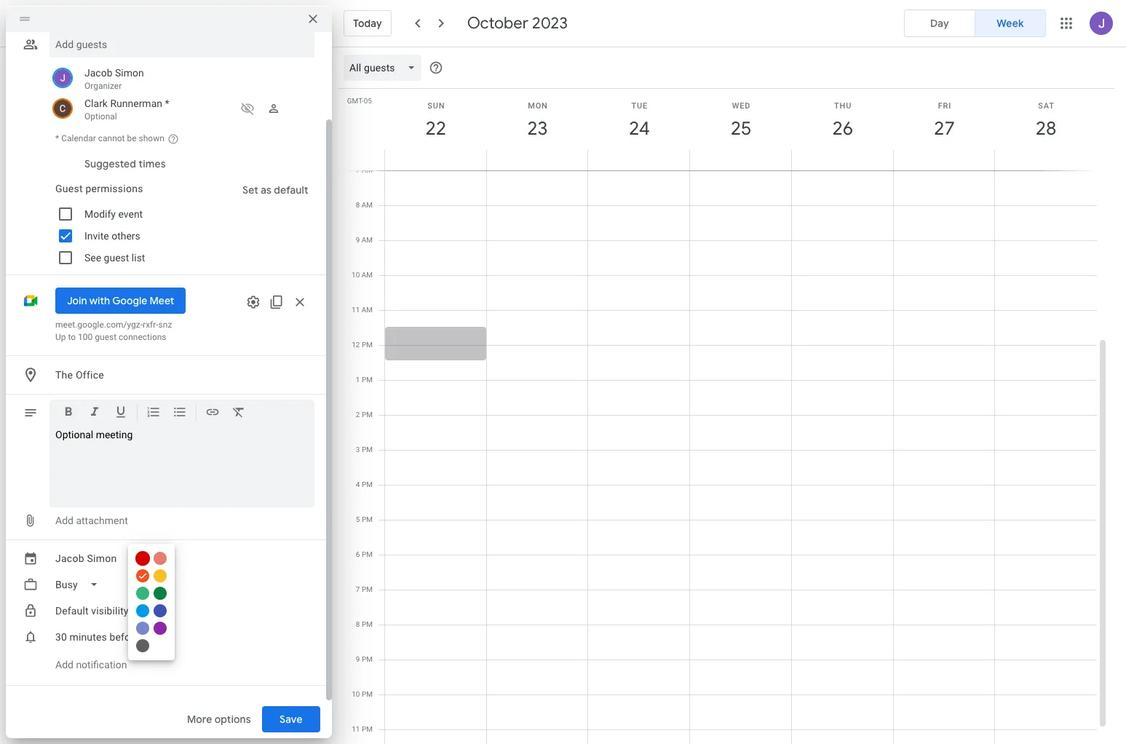 Task type: vqa. For each thing, say whether or not it's contained in the screenshot.
Office
yes



Task type: describe. For each thing, give the bounding box(es) containing it.
jacob for jacob simon organizer
[[84, 67, 113, 79]]

28
[[1035, 117, 1056, 141]]

connections
[[119, 332, 166, 342]]

calendar
[[61, 133, 96, 143]]

set as default button
[[237, 177, 315, 203]]

meet.google.com/ygz-
[[55, 320, 143, 330]]

as
[[261, 184, 272, 197]]

pm for 7 pm
[[362, 586, 373, 594]]

12
[[352, 341, 360, 349]]

mon
[[528, 101, 548, 111]]

pm for 2 pm
[[362, 411, 373, 419]]

guest permissions
[[55, 183, 143, 194]]

join with google meet
[[67, 294, 174, 307]]

up
[[55, 332, 66, 342]]

27 column header
[[893, 89, 996, 170]]

sat 28
[[1035, 101, 1056, 141]]

friday, october 27 element
[[928, 112, 962, 146]]

pm for 9 pm
[[362, 655, 373, 663]]

pm for 3 pm
[[362, 446, 373, 454]]

wed 25
[[730, 101, 751, 141]]

* calendar cannot be shown
[[55, 133, 164, 143]]

add for add notification
[[55, 659, 74, 671]]

8 for 8 am
[[356, 201, 360, 209]]

pm for 12 pm
[[362, 341, 373, 349]]

tangerine, set event color menu item
[[136, 570, 150, 583]]

guest inside meet.google.com/ygz-rxfr-snz up to 100 guest connections
[[95, 332, 117, 342]]

pm for 5 pm
[[362, 516, 373, 524]]

office
[[76, 369, 104, 381]]

pm for 11 pm
[[362, 725, 373, 733]]

12 pm
[[352, 341, 373, 349]]

times
[[139, 157, 166, 170]]

the office button
[[50, 362, 315, 388]]

7 for 7 pm
[[356, 586, 360, 594]]

gmt-
[[347, 97, 364, 105]]

05
[[364, 97, 372, 105]]

sun
[[428, 101, 445, 111]]

22
[[425, 117, 446, 141]]

sun 22
[[425, 101, 446, 141]]

rxfr-
[[143, 320, 158, 330]]

sage, set event color menu item
[[136, 587, 150, 600]]

lavender, set event color menu item
[[136, 622, 150, 635]]

see
[[84, 252, 101, 264]]

modify event
[[84, 208, 143, 220]]

meeting
[[96, 429, 133, 441]]

8 pm
[[356, 621, 373, 629]]

bold image
[[61, 405, 76, 422]]

meet
[[150, 294, 174, 307]]

google
[[112, 294, 147, 307]]

day
[[931, 17, 950, 30]]

bulleted list image
[[173, 405, 187, 422]]

am for 9 am
[[362, 236, 373, 244]]

am for 8 am
[[362, 201, 373, 209]]

saturday, october 28 element
[[1030, 112, 1063, 146]]

2 pm
[[356, 411, 373, 419]]

6
[[356, 551, 360, 559]]

5 pm
[[356, 516, 373, 524]]

11 pm
[[352, 725, 373, 733]]

guests invited to this event. tree
[[50, 63, 315, 125]]

4 pm
[[356, 481, 373, 489]]

25 column header
[[690, 89, 792, 170]]

pm for 4 pm
[[362, 481, 373, 489]]

sunday, october 22 element
[[419, 112, 453, 146]]

others
[[112, 230, 140, 242]]

simon for jacob simon
[[87, 553, 117, 564]]

numbered list image
[[146, 405, 161, 422]]

october
[[467, 13, 529, 34]]

7 for 7 am
[[356, 166, 360, 174]]

3 pm
[[356, 446, 373, 454]]

tomato, set event color menu item
[[136, 551, 150, 566]]

10 for 10 am
[[352, 271, 360, 279]]

24
[[628, 117, 649, 141]]

invite
[[84, 230, 109, 242]]

optional meeting
[[55, 429, 133, 441]]

jacob simon
[[55, 553, 117, 564]]

wednesday, october 25 element
[[725, 112, 758, 146]]

10 am
[[352, 271, 373, 279]]

blueberry, set event color menu item
[[154, 605, 167, 618]]

thu 26
[[832, 101, 853, 141]]

insert link image
[[205, 405, 220, 422]]

formatting options toolbar
[[50, 400, 315, 430]]

clark
[[84, 98, 108, 109]]

option group containing day
[[905, 9, 1047, 37]]

11 for 11 am
[[352, 306, 360, 314]]

add attachment button
[[50, 508, 134, 534]]

week
[[997, 17, 1024, 30]]

2023
[[532, 13, 568, 34]]

tuesday, october 24 element
[[623, 112, 656, 146]]

snz
[[158, 320, 172, 330]]

october 2023
[[467, 13, 568, 34]]

optional inside text field
[[55, 429, 93, 441]]

join with google meet link
[[55, 288, 186, 314]]

8 for 8 pm
[[356, 621, 360, 629]]

1 pm
[[356, 376, 373, 384]]

grid containing 22
[[338, 47, 1109, 744]]

Week radio
[[975, 9, 1047, 37]]

add notification button
[[50, 647, 133, 682]]

attachment
[[76, 515, 128, 527]]

show schedule of clark runnerman image
[[236, 97, 259, 120]]

26
[[832, 117, 853, 141]]

11 for 11 pm
[[352, 725, 360, 733]]

0 vertical spatial guest
[[104, 252, 129, 264]]

with
[[89, 294, 110, 307]]

3
[[356, 446, 360, 454]]

am for 11 am
[[362, 306, 373, 314]]

the
[[55, 369, 73, 381]]

notification
[[76, 659, 127, 671]]

mon 23
[[527, 101, 548, 141]]

gmt-05
[[347, 97, 372, 105]]

7 am
[[356, 166, 373, 174]]

pm for 8 pm
[[362, 621, 373, 629]]



Task type: locate. For each thing, give the bounding box(es) containing it.
5 pm from the top
[[362, 481, 373, 489]]

pm right 12
[[362, 341, 373, 349]]

thursday, october 26 element
[[826, 112, 860, 146]]

default
[[274, 184, 309, 197]]

2 11 from the top
[[352, 725, 360, 733]]

wed
[[732, 101, 751, 111]]

* inside clark runnerman * optional
[[165, 98, 169, 109]]

12 pm from the top
[[362, 725, 373, 733]]

optional
[[84, 111, 117, 122], [55, 429, 93, 441]]

5
[[356, 516, 360, 524]]

add left notification
[[55, 659, 74, 671]]

list
[[132, 252, 145, 264]]

4 am from the top
[[362, 271, 373, 279]]

9 for 9 am
[[356, 236, 360, 244]]

jacob for jacob simon
[[55, 553, 84, 564]]

9
[[356, 236, 360, 244], [356, 655, 360, 663]]

add attachment
[[55, 515, 128, 527]]

0 vertical spatial optional
[[84, 111, 117, 122]]

optional inside clark runnerman * optional
[[84, 111, 117, 122]]

jacob simon organizer
[[84, 67, 144, 91]]

2 7 from the top
[[356, 586, 360, 594]]

pm right 3
[[362, 446, 373, 454]]

9 for 9 pm
[[356, 655, 360, 663]]

11 pm from the top
[[362, 690, 373, 698]]

23 column header
[[486, 89, 589, 170]]

10 up 11 am
[[352, 271, 360, 279]]

3 am from the top
[[362, 236, 373, 244]]

am down 8 am
[[362, 236, 373, 244]]

Day radio
[[905, 9, 976, 37]]

2 pm from the top
[[362, 376, 373, 384]]

0 vertical spatial 9
[[356, 236, 360, 244]]

remove formatting image
[[232, 405, 246, 422]]

27
[[934, 117, 954, 141]]

option group
[[905, 9, 1047, 37]]

26 column header
[[792, 89, 894, 170]]

clark runnerman * optional
[[84, 98, 169, 122]]

organizer
[[84, 81, 122, 91]]

graphite, set event color menu item
[[136, 639, 150, 653]]

jacob
[[84, 67, 113, 79], [55, 553, 84, 564]]

8 up 9 am
[[356, 201, 360, 209]]

banana, set event color menu item
[[154, 570, 167, 583]]

shown
[[139, 133, 164, 143]]

9 pm from the top
[[362, 621, 373, 629]]

5 am from the top
[[362, 306, 373, 314]]

* down jacob simon, organizer tree item
[[165, 98, 169, 109]]

grape, set event color menu item
[[154, 622, 167, 635]]

am
[[362, 166, 373, 174], [362, 201, 373, 209], [362, 236, 373, 244], [362, 271, 373, 279], [362, 306, 373, 314]]

guest down meet.google.com/ygz-
[[95, 332, 117, 342]]

11 down 10 pm
[[352, 725, 360, 733]]

add left "attachment"
[[55, 515, 74, 527]]

22 column header
[[385, 89, 487, 170]]

3 pm from the top
[[362, 411, 373, 419]]

*
[[165, 98, 169, 109], [55, 133, 59, 143]]

0 vertical spatial jacob
[[84, 67, 113, 79]]

None field
[[344, 55, 427, 81], [50, 572, 110, 598], [50, 598, 161, 624], [50, 624, 171, 650], [344, 55, 427, 81], [50, 572, 110, 598], [50, 598, 161, 624], [50, 624, 171, 650]]

7 down the 6
[[356, 586, 360, 594]]

1 vertical spatial 10
[[352, 690, 360, 698]]

pm
[[362, 341, 373, 349], [362, 376, 373, 384], [362, 411, 373, 419], [362, 446, 373, 454], [362, 481, 373, 489], [362, 516, 373, 524], [362, 551, 373, 559], [362, 586, 373, 594], [362, 621, 373, 629], [362, 655, 373, 663], [362, 690, 373, 698], [362, 725, 373, 733]]

2
[[356, 411, 360, 419]]

jacob inside jacob simon organizer
[[84, 67, 113, 79]]

set
[[243, 184, 259, 197]]

1 vertical spatial *
[[55, 133, 59, 143]]

clark runnerman, optional tree item
[[50, 94, 315, 125]]

1 horizontal spatial *
[[165, 98, 169, 109]]

group
[[50, 177, 315, 269]]

be
[[127, 133, 137, 143]]

jacob up organizer
[[84, 67, 113, 79]]

tue 24
[[628, 101, 649, 141]]

pm right 1
[[362, 376, 373, 384]]

italic image
[[87, 405, 102, 422]]

10 for 10 pm
[[352, 690, 360, 698]]

100
[[78, 332, 93, 342]]

am up 12 pm
[[362, 306, 373, 314]]

pm down 6 pm
[[362, 586, 373, 594]]

basil, set event color menu item
[[154, 587, 167, 600]]

1 vertical spatial 9
[[356, 655, 360, 663]]

pm for 1 pm
[[362, 376, 373, 384]]

2 9 from the top
[[356, 655, 360, 663]]

add for add attachment
[[55, 515, 74, 527]]

9 pm
[[356, 655, 373, 663]]

7 up 8 am
[[356, 166, 360, 174]]

Description text field
[[55, 429, 309, 502]]

1 vertical spatial simon
[[87, 553, 117, 564]]

8 pm from the top
[[362, 586, 373, 594]]

7 pm
[[356, 586, 373, 594]]

10
[[352, 271, 360, 279], [352, 690, 360, 698]]

simon inside jacob simon organizer
[[115, 67, 144, 79]]

suggested times
[[84, 157, 166, 170]]

pm down 9 pm
[[362, 690, 373, 698]]

8 up 9 pm
[[356, 621, 360, 629]]

runnerman
[[110, 98, 162, 109]]

pm for 6 pm
[[362, 551, 373, 559]]

1 9 from the top
[[356, 236, 360, 244]]

1
[[356, 376, 360, 384]]

flamingo, set event color menu item
[[154, 552, 167, 565]]

am up 9 am
[[362, 201, 373, 209]]

10 up 11 pm
[[352, 690, 360, 698]]

1 vertical spatial 11
[[352, 725, 360, 733]]

simon up organizer
[[115, 67, 144, 79]]

4
[[356, 481, 360, 489]]

1 horizontal spatial jacob
[[84, 67, 113, 79]]

11 am
[[352, 306, 373, 314]]

0 vertical spatial 7
[[356, 166, 360, 174]]

2 10 from the top
[[352, 690, 360, 698]]

suggested
[[84, 157, 136, 170]]

1 vertical spatial optional
[[55, 429, 93, 441]]

fri 27
[[934, 101, 954, 141]]

simon down "attachment"
[[87, 553, 117, 564]]

4 pm from the top
[[362, 446, 373, 454]]

1 vertical spatial add
[[55, 659, 74, 671]]

jacob simon, organizer tree item
[[50, 63, 315, 94]]

1 pm from the top
[[362, 341, 373, 349]]

11 up 12
[[352, 306, 360, 314]]

today
[[353, 17, 382, 30]]

0 vertical spatial 8
[[356, 201, 360, 209]]

1 8 from the top
[[356, 201, 360, 209]]

pm right 4
[[362, 481, 373, 489]]

Guests text field
[[55, 31, 309, 58]]

7
[[356, 166, 360, 174], [356, 586, 360, 594]]

pm right the 6
[[362, 551, 373, 559]]

pm up 9 pm
[[362, 621, 373, 629]]

to
[[68, 332, 76, 342]]

2 add from the top
[[55, 659, 74, 671]]

1 7 from the top
[[356, 166, 360, 174]]

1 vertical spatial 8
[[356, 621, 360, 629]]

pm right '5'
[[362, 516, 373, 524]]

9 am
[[356, 236, 373, 244]]

am for 10 am
[[362, 271, 373, 279]]

set as default
[[243, 184, 309, 197]]

permissions
[[86, 183, 143, 194]]

6 pm from the top
[[362, 516, 373, 524]]

1 vertical spatial guest
[[95, 332, 117, 342]]

1 add from the top
[[55, 515, 74, 527]]

pm right '2'
[[362, 411, 373, 419]]

meet.google.com/ygz-rxfr-snz up to 100 guest connections
[[55, 320, 172, 342]]

0 horizontal spatial jacob
[[55, 553, 84, 564]]

guest
[[104, 252, 129, 264], [95, 332, 117, 342]]

23
[[527, 117, 547, 141]]

simon
[[115, 67, 144, 79], [87, 553, 117, 564]]

25
[[730, 117, 751, 141]]

9 up 10 pm
[[356, 655, 360, 663]]

0 vertical spatial 11
[[352, 306, 360, 314]]

pm down 8 pm
[[362, 655, 373, 663]]

am down 9 am
[[362, 271, 373, 279]]

event
[[118, 208, 143, 220]]

pm for 10 pm
[[362, 690, 373, 698]]

10 pm
[[352, 690, 373, 698]]

0 horizontal spatial *
[[55, 133, 59, 143]]

2 am from the top
[[362, 201, 373, 209]]

0 vertical spatial simon
[[115, 67, 144, 79]]

2 8 from the top
[[356, 621, 360, 629]]

join
[[67, 294, 87, 307]]

today button
[[344, 6, 392, 41]]

add notification
[[55, 659, 127, 671]]

am for 7 am
[[362, 166, 373, 174]]

tue
[[632, 101, 648, 111]]

underline image
[[114, 405, 128, 422]]

10 pm from the top
[[362, 655, 373, 663]]

optional down bold icon
[[55, 429, 93, 441]]

suggested times button
[[79, 151, 172, 177]]

guest left the list
[[104, 252, 129, 264]]

invite others
[[84, 230, 140, 242]]

simon for jacob simon organizer
[[115, 67, 144, 79]]

9 up 10 am
[[356, 236, 360, 244]]

1 11 from the top
[[352, 306, 360, 314]]

thu
[[835, 101, 852, 111]]

* left calendar
[[55, 133, 59, 143]]

optional down clark
[[84, 111, 117, 122]]

guest
[[55, 183, 83, 194]]

1 10 from the top
[[352, 271, 360, 279]]

am up 8 am
[[362, 166, 373, 174]]

modify
[[84, 208, 116, 220]]

0 vertical spatial 10
[[352, 271, 360, 279]]

1 vertical spatial jacob
[[55, 553, 84, 564]]

grid
[[338, 47, 1109, 744]]

6 pm
[[356, 551, 373, 559]]

24 column header
[[588, 89, 691, 170]]

peacock, set event color menu item
[[136, 605, 150, 618]]

see guest list
[[84, 252, 145, 264]]

monday, october 23 element
[[521, 112, 555, 146]]

jacob down add attachment
[[55, 553, 84, 564]]

cannot
[[98, 133, 125, 143]]

pm down 10 pm
[[362, 725, 373, 733]]

1 am from the top
[[362, 166, 373, 174]]

group containing guest permissions
[[50, 177, 315, 269]]

8 am
[[356, 201, 373, 209]]

1 vertical spatial 7
[[356, 586, 360, 594]]

0 vertical spatial *
[[165, 98, 169, 109]]

28 column header
[[995, 89, 1098, 170]]

7 pm from the top
[[362, 551, 373, 559]]

0 vertical spatial add
[[55, 515, 74, 527]]

fri
[[939, 101, 952, 111]]



